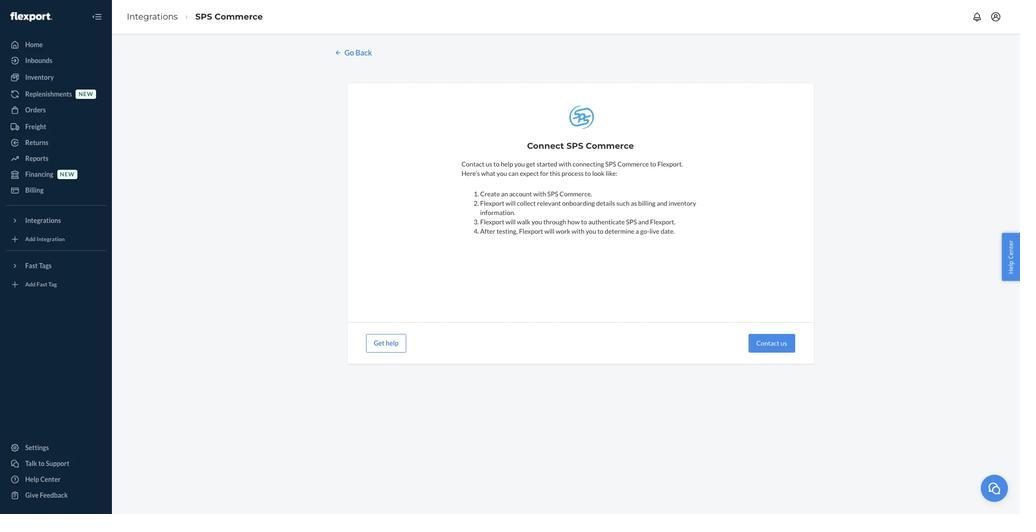 Task type: describe. For each thing, give the bounding box(es) containing it.
to right how
[[581, 218, 587, 226]]

2 vertical spatial flexport
[[519, 227, 543, 235]]

get help button
[[366, 334, 407, 353]]

to down "authenticate"
[[598, 227, 604, 235]]

inbounds
[[25, 56, 52, 64]]

1 vertical spatial flexport
[[480, 218, 504, 226]]

inbounds link
[[6, 53, 106, 68]]

go
[[345, 48, 354, 57]]

add integration link
[[6, 232, 106, 247]]

orders link
[[6, 103, 106, 118]]

flexport. inside contact us to help you get started with connecting sps commerce to flexport. here's what you can expect for this process to look like:
[[658, 160, 683, 168]]

help inside help center link
[[25, 475, 39, 483]]

onboarding
[[562, 199, 595, 207]]

can
[[509, 169, 519, 177]]

this
[[550, 169, 560, 177]]

give feedback
[[25, 491, 68, 499]]

tag
[[48, 281, 57, 288]]

sps commerce
[[195, 11, 263, 22]]

add fast tag
[[25, 281, 57, 288]]

with inside contact us to help you get started with connecting sps commerce to flexport. here's what you can expect for this process to look like:
[[559, 160, 571, 168]]

get help
[[374, 339, 399, 347]]

settings
[[25, 444, 49, 452]]

billing
[[25, 186, 44, 194]]

get
[[526, 160, 535, 168]]

commerce inside breadcrumbs navigation
[[215, 11, 263, 22]]

returns
[[25, 139, 48, 146]]

1 vertical spatial commerce
[[586, 141, 634, 151]]

like:
[[606, 169, 618, 177]]

0 vertical spatial and
[[657, 199, 668, 207]]

help center button
[[1002, 233, 1020, 281]]

0 horizontal spatial help center
[[25, 475, 61, 483]]

contact us
[[757, 339, 787, 347]]

here's
[[462, 169, 480, 177]]

fast tags button
[[6, 258, 106, 273]]

talk
[[25, 460, 37, 467]]

go-
[[640, 227, 650, 235]]

talk to support
[[25, 460, 69, 467]]

walk
[[517, 218, 530, 226]]

commerce inside contact us to help you get started with connecting sps commerce to flexport. here's what you can expect for this process to look like:
[[618, 160, 649, 168]]

reports
[[25, 154, 48, 162]]

a
[[636, 227, 639, 235]]

give feedback button
[[6, 488, 106, 503]]

go back
[[345, 48, 372, 57]]

contact us to help you get started with connecting sps commerce to flexport. here's what you can expect for this process to look like:
[[462, 160, 683, 177]]

fast tags
[[25, 262, 52, 270]]

replenishments
[[25, 90, 72, 98]]

help inside contact us to help you get started with connecting sps commerce to flexport. here's what you can expect for this process to look like:
[[501, 160, 513, 168]]

help inside get help button
[[386, 339, 399, 347]]

1 vertical spatial will
[[506, 218, 516, 226]]

new for replenishments
[[79, 91, 93, 98]]

tags
[[39, 262, 52, 270]]

integrations button
[[6, 213, 106, 228]]

such
[[617, 199, 630, 207]]

center inside help center button
[[1007, 240, 1015, 259]]

0 vertical spatial flexport
[[480, 199, 504, 207]]

live
[[650, 227, 660, 235]]

account
[[509, 190, 532, 198]]

create an account with sps commerce. flexport will collect relevant onboarding details such as billing and inventory information. flexport will walk you through how to authenticate sps and flexport. after testing, flexport will work with you to determine a go-live date.
[[480, 190, 696, 235]]

you down "authenticate"
[[586, 227, 596, 235]]

to down the connecting
[[585, 169, 591, 177]]

fast inside add fast tag link
[[37, 281, 47, 288]]

feedback
[[40, 491, 68, 499]]

0 vertical spatial will
[[506, 199, 516, 207]]

flexport. inside create an account with sps commerce. flexport will collect relevant onboarding details such as billing and inventory information. flexport will walk you through how to authenticate sps and flexport. after testing, flexport will work with you to determine a go-live date.
[[650, 218, 676, 226]]

integrations link
[[127, 11, 178, 22]]

add integration
[[25, 236, 65, 243]]

settings link
[[6, 440, 106, 455]]

as
[[631, 199, 637, 207]]

freight
[[25, 123, 46, 131]]

add for add fast tag
[[25, 281, 36, 288]]

help inside help center button
[[1007, 261, 1015, 274]]

contact for contact us
[[757, 339, 780, 347]]

to up the what on the top left of page
[[494, 160, 500, 168]]

expect
[[520, 169, 539, 177]]

inventory link
[[6, 70, 106, 85]]

new for financing
[[60, 171, 75, 178]]

information.
[[480, 208, 515, 216]]

date.
[[661, 227, 675, 235]]

talk to support button
[[6, 456, 106, 471]]

look
[[592, 169, 605, 177]]

integration
[[37, 236, 65, 243]]

get
[[374, 339, 385, 347]]

support
[[46, 460, 69, 467]]



Task type: vqa. For each thing, say whether or not it's contained in the screenshot.
begin
no



Task type: locate. For each thing, give the bounding box(es) containing it.
0 vertical spatial integrations
[[127, 11, 178, 22]]

through
[[543, 218, 566, 226]]

back
[[356, 48, 372, 57]]

0 vertical spatial center
[[1007, 240, 1015, 259]]

us
[[486, 160, 492, 168], [781, 339, 787, 347]]

flexport. up date.
[[650, 218, 676, 226]]

2 add from the top
[[25, 281, 36, 288]]

create
[[480, 190, 500, 198]]

after
[[480, 227, 495, 235]]

testing,
[[497, 227, 518, 235]]

0 vertical spatial fast
[[25, 262, 38, 270]]

help center inside button
[[1007, 240, 1015, 274]]

1 horizontal spatial with
[[559, 160, 571, 168]]

freight link
[[6, 119, 106, 134]]

with up relevant
[[533, 190, 546, 198]]

us inside contact us to help you get started with connecting sps commerce to flexport. here's what you can expect for this process to look like:
[[486, 160, 492, 168]]

new up orders "link"
[[79, 91, 93, 98]]

1 vertical spatial contact
[[757, 339, 780, 347]]

started
[[537, 160, 557, 168]]

collect
[[517, 199, 536, 207]]

0 horizontal spatial us
[[486, 160, 492, 168]]

commerce.
[[560, 190, 592, 198]]

fast left tags
[[25, 262, 38, 270]]

to up billing in the top of the page
[[650, 160, 656, 168]]

and right billing in the top of the page
[[657, 199, 668, 207]]

commerce
[[215, 11, 263, 22], [586, 141, 634, 151], [618, 160, 649, 168]]

to right talk
[[38, 460, 45, 467]]

1 horizontal spatial help center
[[1007, 240, 1015, 274]]

what
[[481, 169, 496, 177]]

open notifications image
[[972, 11, 983, 22]]

to inside talk to support button
[[38, 460, 45, 467]]

ojiud image
[[988, 481, 1002, 495]]

us for contact us
[[781, 339, 787, 347]]

help right get
[[386, 339, 399, 347]]

integrations inside dropdown button
[[25, 216, 61, 224]]

will
[[506, 199, 516, 207], [506, 218, 516, 226], [545, 227, 555, 235]]

you left the can at top
[[497, 169, 507, 177]]

billing
[[638, 199, 656, 207]]

inventory
[[669, 199, 696, 207]]

0 horizontal spatial help
[[386, 339, 399, 347]]

0 vertical spatial help
[[501, 160, 513, 168]]

0 horizontal spatial new
[[60, 171, 75, 178]]

an
[[501, 190, 508, 198]]

flexport down walk
[[519, 227, 543, 235]]

sps commerce link
[[195, 11, 263, 22]]

contact for contact us to help you get started with connecting sps commerce to flexport. here's what you can expect for this process to look like:
[[462, 160, 485, 168]]

determine
[[605, 227, 635, 235]]

help center link
[[6, 472, 106, 487]]

2 vertical spatial will
[[545, 227, 555, 235]]

sps inside breadcrumbs navigation
[[195, 11, 212, 22]]

1 vertical spatial help
[[25, 475, 39, 483]]

with up process
[[559, 160, 571, 168]]

go back link
[[333, 48, 799, 58]]

1 vertical spatial and
[[638, 218, 649, 226]]

0 vertical spatial commerce
[[215, 11, 263, 22]]

billing link
[[6, 183, 106, 198]]

with
[[559, 160, 571, 168], [533, 190, 546, 198], [572, 227, 585, 235]]

new
[[79, 91, 93, 98], [60, 171, 75, 178]]

1 horizontal spatial help
[[1007, 261, 1015, 274]]

with down how
[[572, 227, 585, 235]]

0 horizontal spatial contact
[[462, 160, 485, 168]]

sps
[[195, 11, 212, 22], [567, 141, 583, 151], [605, 160, 616, 168], [547, 190, 558, 198], [626, 218, 637, 226]]

0 horizontal spatial help
[[25, 475, 39, 483]]

0 vertical spatial new
[[79, 91, 93, 98]]

1 vertical spatial add
[[25, 281, 36, 288]]

1 vertical spatial integrations
[[25, 216, 61, 224]]

1 horizontal spatial and
[[657, 199, 668, 207]]

add fast tag link
[[6, 277, 106, 292]]

0 horizontal spatial and
[[638, 218, 649, 226]]

close navigation image
[[91, 11, 103, 22]]

will up testing,
[[506, 218, 516, 226]]

1 horizontal spatial new
[[79, 91, 93, 98]]

help center
[[1007, 240, 1015, 274], [25, 475, 61, 483]]

1 horizontal spatial help
[[501, 160, 513, 168]]

0 vertical spatial with
[[559, 160, 571, 168]]

1 horizontal spatial us
[[781, 339, 787, 347]]

1 add from the top
[[25, 236, 36, 243]]

flexport
[[480, 199, 504, 207], [480, 218, 504, 226], [519, 227, 543, 235]]

1 vertical spatial flexport.
[[650, 218, 676, 226]]

flexport. up inventory
[[658, 160, 683, 168]]

add left integration
[[25, 236, 36, 243]]

2 vertical spatial with
[[572, 227, 585, 235]]

1 vertical spatial fast
[[37, 281, 47, 288]]

flexport.
[[658, 160, 683, 168], [650, 218, 676, 226]]

help up the can at top
[[501, 160, 513, 168]]

add
[[25, 236, 36, 243], [25, 281, 36, 288]]

financing
[[25, 170, 53, 178]]

contact
[[462, 160, 485, 168], [757, 339, 780, 347]]

0 vertical spatial flexport.
[[658, 160, 683, 168]]

1 vertical spatial help
[[386, 339, 399, 347]]

give
[[25, 491, 39, 499]]

2 horizontal spatial with
[[572, 227, 585, 235]]

0 vertical spatial help
[[1007, 261, 1015, 274]]

fast inside fast tags dropdown button
[[25, 262, 38, 270]]

add for add integration
[[25, 236, 36, 243]]

flexport up after
[[480, 218, 504, 226]]

fast left tag
[[37, 281, 47, 288]]

you left get
[[514, 160, 525, 168]]

help
[[1007, 261, 1015, 274], [25, 475, 39, 483]]

relevant
[[537, 199, 561, 207]]

0 vertical spatial add
[[25, 236, 36, 243]]

help
[[501, 160, 513, 168], [386, 339, 399, 347]]

new down reports link
[[60, 171, 75, 178]]

1 vertical spatial us
[[781, 339, 787, 347]]

0 horizontal spatial with
[[533, 190, 546, 198]]

0 vertical spatial help center
[[1007, 240, 1015, 274]]

us for contact us to help you get started with connecting sps commerce to flexport. here's what you can expect for this process to look like:
[[486, 160, 492, 168]]

will down an
[[506, 199, 516, 207]]

work
[[556, 227, 571, 235]]

1 vertical spatial help center
[[25, 475, 61, 483]]

contact us button
[[749, 334, 795, 353]]

for
[[540, 169, 549, 177]]

fast
[[25, 262, 38, 270], [37, 281, 47, 288]]

reports link
[[6, 151, 106, 166]]

1 vertical spatial with
[[533, 190, 546, 198]]

0 horizontal spatial integrations
[[25, 216, 61, 224]]

returns link
[[6, 135, 106, 150]]

1 vertical spatial new
[[60, 171, 75, 178]]

sps inside contact us to help you get started with connecting sps commerce to flexport. here's what you can expect for this process to look like:
[[605, 160, 616, 168]]

contact inside contact us to help you get started with connecting sps commerce to flexport. here's what you can expect for this process to look like:
[[462, 160, 485, 168]]

integrations inside breadcrumbs navigation
[[127, 11, 178, 22]]

flexport logo image
[[10, 12, 52, 21]]

you right walk
[[532, 218, 542, 226]]

flexport down create
[[480, 199, 504, 207]]

breadcrumbs navigation
[[119, 3, 270, 30]]

1 horizontal spatial center
[[1007, 240, 1015, 259]]

process
[[562, 169, 584, 177]]

will down through on the right of the page
[[545, 227, 555, 235]]

open account menu image
[[990, 11, 1002, 22]]

integrations
[[127, 11, 178, 22], [25, 216, 61, 224]]

and up go-
[[638, 218, 649, 226]]

2 vertical spatial commerce
[[618, 160, 649, 168]]

0 horizontal spatial center
[[40, 475, 61, 483]]

connect
[[527, 141, 564, 151]]

0 vertical spatial contact
[[462, 160, 485, 168]]

authenticate
[[588, 218, 625, 226]]

add down fast tags
[[25, 281, 36, 288]]

inventory
[[25, 73, 54, 81]]

center inside help center link
[[40, 475, 61, 483]]

1 horizontal spatial integrations
[[127, 11, 178, 22]]

you
[[514, 160, 525, 168], [497, 169, 507, 177], [532, 218, 542, 226], [586, 227, 596, 235]]

us inside button
[[781, 339, 787, 347]]

1 horizontal spatial contact
[[757, 339, 780, 347]]

1 vertical spatial center
[[40, 475, 61, 483]]

home link
[[6, 37, 106, 52]]

how
[[568, 218, 580, 226]]

details
[[596, 199, 615, 207]]

to
[[494, 160, 500, 168], [650, 160, 656, 168], [585, 169, 591, 177], [581, 218, 587, 226], [598, 227, 604, 235], [38, 460, 45, 467]]

orders
[[25, 106, 46, 114]]

0 vertical spatial us
[[486, 160, 492, 168]]

home
[[25, 41, 43, 49]]

contact us link
[[757, 339, 787, 347]]

connecting
[[573, 160, 604, 168]]

connect sps commerce
[[527, 141, 634, 151]]

contact inside button
[[757, 339, 780, 347]]



